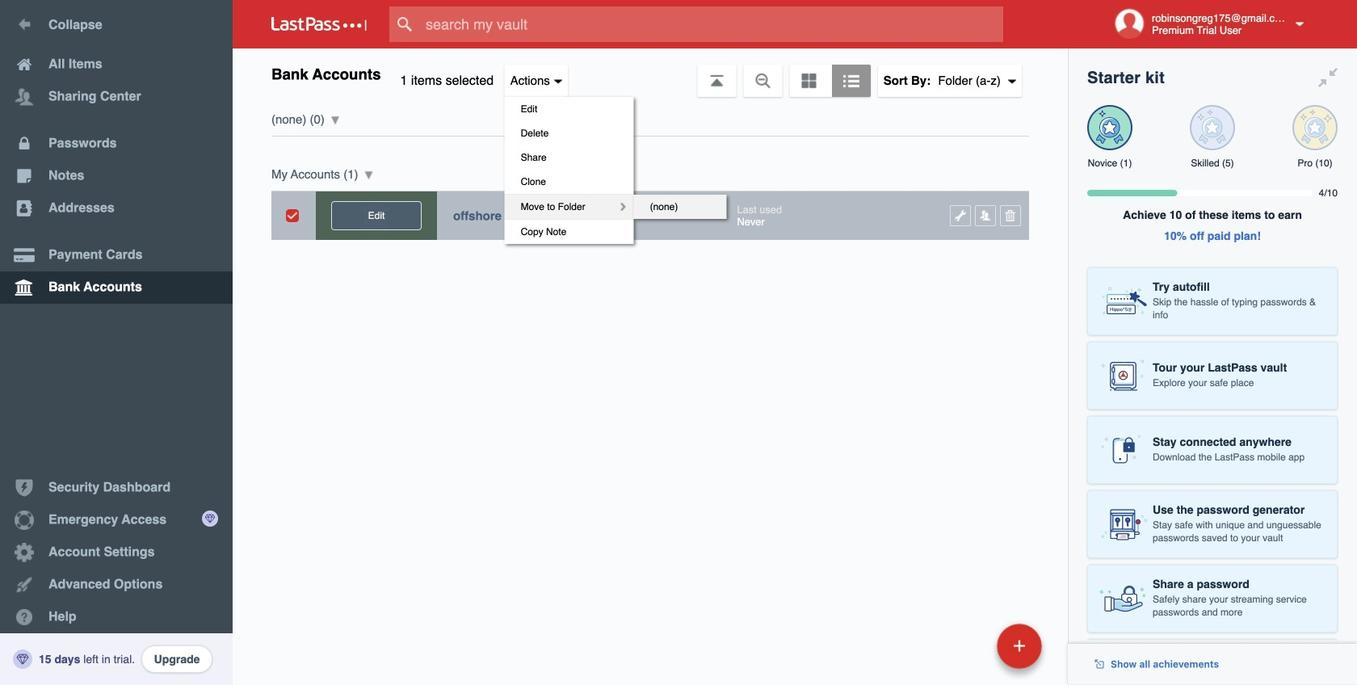 Task type: describe. For each thing, give the bounding box(es) containing it.
Search search field
[[389, 6, 1035, 42]]



Task type: vqa. For each thing, say whether or not it's contained in the screenshot.
Search search field
yes



Task type: locate. For each thing, give the bounding box(es) containing it.
new item navigation
[[886, 619, 1052, 685]]

lastpass image
[[271, 17, 367, 32]]

search my vault text field
[[389, 6, 1035, 42]]

main navigation navigation
[[0, 0, 233, 685]]

vault options navigation
[[233, 48, 1068, 244]]

new item element
[[886, 623, 1048, 669]]



